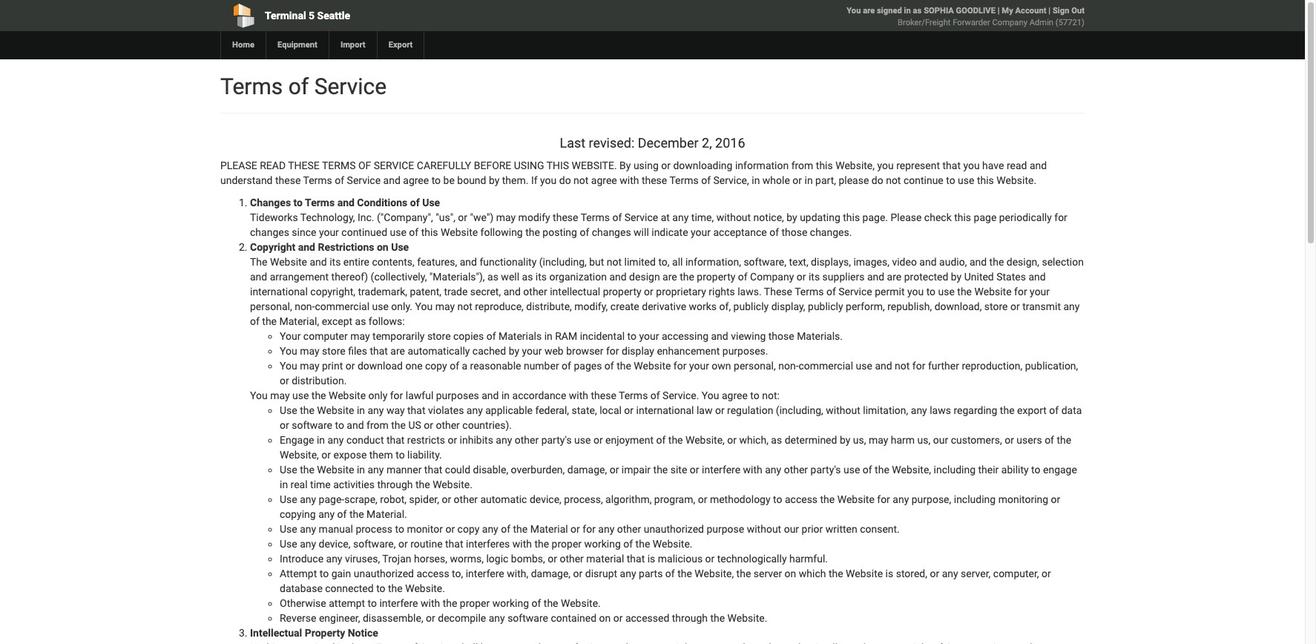 Task type: vqa. For each thing, say whether or not it's contained in the screenshot.
Don't have an account? Sign up »
no



Task type: locate. For each thing, give the bounding box(es) containing it.
any down 'only'
[[368, 404, 384, 416]]

website. up contained on the bottom left of the page
[[561, 597, 601, 609]]

1 horizontal spatial access
[[785, 494, 818, 505]]

website up arrangement
[[270, 256, 307, 268]]

and up united
[[970, 256, 987, 268]]

you
[[878, 159, 894, 171], [964, 159, 980, 171], [540, 174, 557, 186], [908, 286, 924, 298]]

as inside you are signed in as sophia goodlive | my account | sign out broker/freight forwarder company admin (57721)
[[914, 6, 922, 16]]

0 horizontal spatial device,
[[319, 538, 351, 550]]

only
[[369, 390, 388, 401]]

as right well
[[522, 271, 533, 283]]

you right if
[[540, 174, 557, 186]]

check
[[925, 211, 952, 223]]

software, down process
[[353, 538, 396, 550]]

store up automatically
[[428, 330, 451, 342]]

cached
[[473, 345, 506, 357]]

non- up material,
[[295, 301, 315, 312]]

its down displays,
[[809, 271, 820, 283]]

read
[[260, 159, 286, 171]]

0 horizontal spatial working
[[493, 597, 529, 609]]

0 horizontal spatial international
[[250, 286, 308, 298]]

1 vertical spatial (including,
[[776, 404, 824, 416]]

do down this
[[560, 174, 571, 186]]

please
[[220, 159, 257, 171]]

1 horizontal spatial publicly
[[808, 301, 844, 312]]

software down with,
[[508, 612, 549, 624]]

1 vertical spatial from
[[367, 419, 389, 431]]

of left material,
[[250, 315, 260, 327]]

restrictions
[[318, 241, 374, 253]]

1 do from the left
[[560, 174, 571, 186]]

0 vertical spatial our
[[934, 434, 949, 446]]

may up distribution.
[[300, 360, 320, 372]]

1 horizontal spatial property
[[697, 271, 736, 283]]

further
[[929, 360, 960, 372]]

agree up regulation
[[722, 390, 748, 401]]

these
[[765, 286, 793, 298]]

0 vertical spatial proper
[[552, 538, 582, 550]]

do right please on the top
[[872, 174, 884, 186]]

reproduction,
[[962, 360, 1023, 372]]

2 vertical spatial interfere
[[380, 597, 418, 609]]

2 horizontal spatial store
[[985, 301, 1009, 312]]

1 horizontal spatial unauthorized
[[644, 523, 704, 535]]

1 vertical spatial our
[[784, 523, 800, 535]]

0 vertical spatial including
[[934, 464, 976, 476]]

signed
[[877, 6, 903, 16]]

audio,
[[940, 256, 968, 268]]

0 horizontal spatial to,
[[452, 568, 463, 580]]

and down the
[[250, 271, 267, 283]]

1 horizontal spatial is
[[886, 568, 894, 580]]

company up these
[[751, 271, 795, 283]]

0 vertical spatial access
[[785, 494, 818, 505]]

1 horizontal spatial proper
[[552, 538, 582, 550]]

0 horizontal spatial proper
[[460, 597, 490, 609]]

or up trojan
[[399, 538, 408, 550]]

of left service. on the bottom of the page
[[651, 390, 660, 401]]

customers,
[[951, 434, 1003, 446]]

server
[[754, 568, 783, 580]]

use inside please read these terms of service carefully before using this website. by using or downloading information from this website,              you represent that you have read and understand these terms of service and agree to be bound by them. if you do not agree with these              terms of service, in whole or in part, please do not continue to use this website.
[[958, 174, 975, 186]]

including left "their"
[[934, 464, 976, 476]]

is
[[648, 553, 656, 565], [886, 568, 894, 580]]

these up posting
[[553, 211, 579, 223]]

you inside you are signed in as sophia goodlive | my account | sign out broker/freight forwarder company admin (57721)
[[847, 6, 861, 16]]

website up written
[[838, 494, 875, 505]]

laws
[[930, 404, 952, 416]]

for up way on the bottom left of page
[[390, 390, 403, 401]]

property down information,
[[697, 271, 736, 283]]

any up countries). on the bottom left of page
[[467, 404, 483, 416]]

1 horizontal spatial software
[[508, 612, 549, 624]]

or right site
[[690, 464, 700, 476]]

0 horizontal spatial copy
[[425, 360, 447, 372]]

one
[[406, 360, 423, 372]]

conditions
[[357, 197, 408, 208]]

0 horizontal spatial unauthorized
[[354, 568, 414, 580]]

interfere
[[702, 464, 741, 476], [466, 568, 505, 580], [380, 597, 418, 609]]

international down arrangement
[[250, 286, 308, 298]]

to up expose
[[335, 419, 344, 431]]

or right "us",
[[458, 211, 468, 223]]

0 horizontal spatial through
[[377, 479, 413, 491]]

publicly down laws.
[[734, 301, 769, 312]]

not:
[[763, 390, 780, 401]]

without
[[717, 211, 751, 223], [826, 404, 861, 416], [747, 523, 782, 535]]

company
[[993, 18, 1028, 27], [751, 271, 795, 283]]

or left disrupt
[[574, 568, 583, 580]]

changes up copyright
[[250, 226, 289, 238]]

1 horizontal spatial (including,
[[776, 404, 824, 416]]

(including,
[[540, 256, 587, 268], [776, 404, 824, 416]]

this up the part,
[[816, 159, 833, 171]]

your up "number"
[[522, 345, 542, 357]]

create
[[611, 301, 640, 312]]

(collectively,
[[371, 271, 427, 283]]

terms up technology,
[[305, 197, 335, 208]]

that inside please read these terms of service carefully before using this website. by using or downloading information from this website,              you represent that you have read and understand these terms of service and agree to be bound by them. if you do not agree with these              terms of service, in whole or in part, please do not continue to use this website.
[[943, 159, 961, 171]]

other up overburden,
[[515, 434, 539, 446]]

2 horizontal spatial agree
[[722, 390, 748, 401]]

with
[[620, 174, 639, 186], [569, 390, 589, 401], [744, 464, 763, 476], [513, 538, 532, 550], [421, 597, 440, 609]]

1 horizontal spatial device,
[[530, 494, 562, 505]]

contents,
[[372, 256, 415, 268]]

liability.
[[408, 449, 442, 461]]

admin
[[1030, 18, 1054, 27]]

1 vertical spatial party's
[[811, 464, 841, 476]]

design,
[[1007, 256, 1040, 268]]

company down my
[[993, 18, 1028, 27]]

1 horizontal spatial our
[[934, 434, 949, 446]]

1 vertical spatial store
[[428, 330, 451, 342]]

1 vertical spatial property
[[603, 286, 642, 298]]

| left "sign"
[[1049, 6, 1051, 16]]

terms
[[322, 159, 356, 171]]

5
[[309, 10, 315, 22]]

have
[[983, 159, 1005, 171]]

0 vertical spatial copy
[[425, 360, 447, 372]]

our down laws on the right of page
[[934, 434, 949, 446]]

not
[[574, 174, 589, 186], [886, 174, 902, 186], [607, 256, 622, 268], [458, 301, 473, 312], [895, 360, 910, 372]]

materials.
[[797, 330, 843, 342]]

access up the prior
[[785, 494, 818, 505]]

2 vertical spatial store
[[322, 345, 346, 357]]

or right material
[[571, 523, 580, 535]]

0 vertical spatial (including,
[[540, 256, 587, 268]]

not down trade
[[458, 301, 473, 312]]

website, inside please read these terms of service carefully before using this website. by using or downloading information from this website,              you represent that you have read and understand these terms of service and agree to be bound by them. if you do not agree with these              terms of service, in whole or in part, please do not continue to use this website.
[[836, 159, 875, 171]]

in up activities
[[357, 464, 365, 476]]

through right accessed
[[672, 612, 708, 624]]

0 vertical spatial personal,
[[250, 301, 292, 312]]

1 horizontal spatial working
[[585, 538, 621, 550]]

computer,
[[994, 568, 1040, 580]]

terms down downloading
[[670, 174, 699, 186]]

working
[[585, 538, 621, 550], [493, 597, 529, 609]]

0 vertical spatial commercial
[[315, 301, 370, 312]]

any right transmit
[[1064, 301, 1080, 312]]

0 vertical spatial non-
[[295, 301, 315, 312]]

other left material at the bottom left
[[560, 553, 584, 565]]

1 vertical spatial access
[[417, 568, 450, 580]]

damage,
[[568, 464, 607, 476], [531, 568, 571, 580]]

forwarder
[[953, 18, 991, 27]]

any right at
[[673, 211, 689, 223]]

in up web at the bottom
[[545, 330, 553, 342]]

and right the read
[[1030, 159, 1048, 171]]

any left laws on the right of page
[[911, 404, 928, 416]]

please
[[839, 174, 870, 186]]

us, right harm
[[918, 434, 931, 446]]

or left enjoyment
[[594, 434, 603, 446]]

for left further on the bottom of the page
[[913, 360, 926, 372]]

0 vertical spatial company
[[993, 18, 1028, 27]]

0 vertical spatial interfere
[[702, 464, 741, 476]]

on right contained on the bottom left of the page
[[599, 612, 611, 624]]

1 vertical spatial damage,
[[531, 568, 571, 580]]

0 horizontal spatial do
[[560, 174, 571, 186]]

0 horizontal spatial agree
[[403, 174, 429, 186]]

represent
[[897, 159, 941, 171]]

company inside you are signed in as sophia goodlive | my account | sign out broker/freight forwarder company admin (57721)
[[993, 18, 1028, 27]]

your up transmit
[[1030, 286, 1050, 298]]

proper up decompile
[[460, 597, 490, 609]]

any down them
[[368, 464, 384, 476]]

1 publicly from the left
[[734, 301, 769, 312]]

party's down federal,
[[542, 434, 572, 446]]

terms of service
[[220, 73, 387, 99]]

0 horizontal spatial its
[[330, 256, 341, 268]]

0 horizontal spatial on
[[377, 241, 389, 253]]

or right monitor
[[446, 523, 455, 535]]

2,
[[702, 135, 712, 151]]

in right engage
[[317, 434, 325, 446]]

or right malicious at the bottom
[[706, 553, 715, 565]]

updating
[[800, 211, 841, 223]]

in left real
[[280, 479, 288, 491]]

1 vertical spatial software,
[[353, 538, 396, 550]]

company inside changes to terms and conditions of use tideworks technology, inc. ("company", "us", or "we") may modify these terms of service at any time, without notice, by updating                  this page. please check this page periodically for changes since your continued use of this website following the posting of                  changes will indicate your acceptance of those changes. copyright and restrictions on use the website and its entire contents, features, and functionality (including, but not limited to, all information, software, text,                  displays, images, video and audio, and the design, selection and arrangement thereof) (collectively, "materials"), as well as its                  organization and design are the property of company or its suppliers and are protected by united states and international copyright,                  trademark, patent, trade secret, and other intellectual property or proprietary rights laws.  these terms of service permit you to                  use the website for your personal, non-commercial use only. you may not reproduce, distribute, modify, create derivative works of,                  publicly display, publicly perform, republish, download, store or transmit any of the material, except as follows: your computer may temporarily store copies of materials in ram incidental to your accessing and viewing those materials. you may store files that are automatically cached by your web browser for display enhancement purposes. you may print or download one copy of a reasonable number of pages of the website for your own personal, non-commercial use and                          not for further reproduction, publication, or distribution. you may use the website only for lawful purposes and in accordance with these terms of service. you agree to not: use the website in any way that violates any applicable federal, state, local or international law or regulation (including,                          without limitation, any laws regarding the export of data or software to and from the us or other countries). engage in any conduct that restricts or inhibits any other party's use or enjoyment of the website, or which, as determined                          by us, may harm us, our customers, or users of the website, or expose them to liability. use the website in any manner that could disable, overburden, damage, or impair the site or interfere with any other party's                          use of the website, including their ability to engage in real time activities through the website. use any page-scrape, robot, spider, or other automatic device, process, algorithm, program, or methodology to access the                          website for any purpose, including monitoring or copying any of the material. use any manual process to monitor or copy any of the material or for any other unauthorized purpose without our prior written consent. use any device, software, or routine that interferes with the proper working of the website. introduce any viruses, trojan horses, worms, logic bombs, or other material that is malicious or technologically harmful. attempt to gain unauthorized access to, interfere with, damage, or disrupt any parts of the website, the server on which the                          website is stored, or any server, computer, or database connected to the website. otherwise attempt to interfere with the proper working of the website. reverse engineer, disassemble, or decompile any software contained on or accessed through the website. intellectual property notice
[[751, 271, 795, 283]]

1 vertical spatial device,
[[319, 538, 351, 550]]

1 horizontal spatial international
[[637, 404, 694, 416]]

last
[[560, 135, 586, 151]]

out
[[1072, 6, 1085, 16]]

any up gain
[[326, 553, 343, 565]]

0 horizontal spatial publicly
[[734, 301, 769, 312]]

reproduce,
[[475, 301, 524, 312]]

0 vertical spatial property
[[697, 271, 736, 283]]

0 horizontal spatial changes
[[250, 226, 289, 238]]

publication,
[[1026, 360, 1079, 372]]

0 horizontal spatial commercial
[[315, 301, 370, 312]]

0 horizontal spatial software,
[[353, 538, 396, 550]]

limitation,
[[864, 404, 909, 416]]

but
[[590, 256, 605, 268]]

0 horizontal spatial from
[[367, 419, 389, 431]]

including
[[934, 464, 976, 476], [954, 494, 996, 505]]

0 vertical spatial is
[[648, 553, 656, 565]]

database
[[280, 583, 323, 594]]

1 horizontal spatial agree
[[592, 174, 617, 186]]

notice
[[348, 627, 378, 639]]

0 vertical spatial to,
[[659, 256, 670, 268]]

1 vertical spatial to,
[[452, 568, 463, 580]]

terminal 5 seattle link
[[220, 0, 568, 31]]

display,
[[772, 301, 806, 312]]

or left distribution.
[[280, 375, 289, 387]]

from
[[792, 159, 814, 171], [367, 419, 389, 431]]

commercial up except at the left
[[315, 301, 370, 312]]

may
[[496, 211, 516, 223], [435, 301, 455, 312], [351, 330, 370, 342], [300, 345, 320, 357], [300, 360, 320, 372], [270, 390, 290, 401], [869, 434, 889, 446]]

regulation
[[728, 404, 774, 416]]

2 vertical spatial without
[[747, 523, 782, 535]]

property
[[697, 271, 736, 283], [603, 286, 642, 298]]

("company",
[[377, 211, 433, 223]]

use down trademark,
[[372, 301, 389, 312]]

or down design
[[644, 286, 654, 298]]

1 horizontal spatial to,
[[659, 256, 670, 268]]

of up consent.
[[863, 464, 873, 476]]

sign
[[1053, 6, 1070, 16]]

1 horizontal spatial changes
[[592, 226, 631, 238]]

0 horizontal spatial software
[[292, 419, 333, 431]]

may up engage
[[270, 390, 290, 401]]

you
[[847, 6, 861, 16], [415, 301, 433, 312], [280, 345, 297, 357], [280, 360, 297, 372], [250, 390, 268, 401], [702, 390, 720, 401]]

1 horizontal spatial us,
[[918, 434, 931, 446]]

0 vertical spatial on
[[377, 241, 389, 253]]

this left page
[[955, 211, 972, 223]]

or
[[662, 159, 671, 171], [793, 174, 803, 186], [458, 211, 468, 223], [797, 271, 807, 283], [644, 286, 654, 298], [1011, 301, 1021, 312], [346, 360, 355, 372], [280, 375, 289, 387], [625, 404, 634, 416], [716, 404, 725, 416], [280, 419, 289, 431], [424, 419, 434, 431], [448, 434, 457, 446], [594, 434, 603, 446], [728, 434, 737, 446], [1005, 434, 1015, 446], [322, 449, 331, 461], [610, 464, 619, 476], [690, 464, 700, 476], [442, 494, 451, 505], [698, 494, 708, 505], [1052, 494, 1061, 505], [446, 523, 455, 535], [571, 523, 580, 535], [399, 538, 408, 550], [548, 553, 557, 565], [706, 553, 715, 565], [574, 568, 583, 580], [931, 568, 940, 580], [1042, 568, 1052, 580], [426, 612, 436, 624], [614, 612, 623, 624]]

2 vertical spatial on
[[599, 612, 611, 624]]

posting
[[543, 226, 578, 238]]

prior
[[802, 523, 823, 535]]

or down engage at the right bottom
[[1052, 494, 1061, 505]]

1 horizontal spatial personal,
[[734, 360, 776, 372]]

1 horizontal spatial |
[[1049, 6, 1051, 16]]

from right the information on the top of the page
[[792, 159, 814, 171]]

0 vertical spatial through
[[377, 479, 413, 491]]

sophia
[[924, 6, 955, 16]]

if
[[531, 174, 538, 186]]

1 horizontal spatial software,
[[744, 256, 787, 268]]

0 horizontal spatial (including,
[[540, 256, 587, 268]]

at
[[661, 211, 670, 223]]

use up page
[[958, 174, 975, 186]]

that up continue
[[943, 159, 961, 171]]

any down countries). on the bottom left of page
[[496, 434, 512, 446]]

state,
[[572, 404, 597, 416]]

1 vertical spatial working
[[493, 597, 529, 609]]

page-
[[319, 494, 345, 505]]

arrangement
[[270, 271, 329, 283]]

these down using
[[642, 174, 668, 186]]

with up bombs,
[[513, 538, 532, 550]]

copying
[[280, 508, 316, 520]]

from inside changes to terms and conditions of use tideworks technology, inc. ("company", "us", or "we") may modify these terms of service at any time, without notice, by updating                  this page. please check this page periodically for changes since your continued use of this website following the posting of                  changes will indicate your acceptance of those changes. copyright and restrictions on use the website and its entire contents, features, and functionality (including, but not limited to, all information, software, text,                  displays, images, video and audio, and the design, selection and arrangement thereof) (collectively, "materials"), as well as its                  organization and design are the property of company or its suppliers and are protected by united states and international copyright,                  trademark, patent, trade secret, and other intellectual property or proprietary rights laws.  these terms of service permit you to                  use the website for your personal, non-commercial use only. you may not reproduce, distribute, modify, create derivative works of,                  publicly display, publicly perform, republish, download, store or transmit any of the material, except as follows: your computer may temporarily store copies of materials in ram incidental to your accessing and viewing those materials. you may store files that are automatically cached by your web browser for display enhancement purposes. you may print or download one copy of a reasonable number of pages of the website for your own personal, non-commercial use and                          not for further reproduction, publication, or distribution. you may use the website only for lawful purposes and in accordance with these terms of service. you agree to not: use the website in any way that violates any applicable federal, state, local or international law or regulation (including,                          without limitation, any laws regarding the export of data or software to and from the us or other countries). engage in any conduct that restricts or inhibits any other party's use or enjoyment of the website, or which, as determined                          by us, may harm us, our customers, or users of the website, or expose them to liability. use the website in any manner that could disable, overburden, damage, or impair the site or interfere with any other party's                          use of the website, including their ability to engage in real time activities through the website. use any page-scrape, robot, spider, or other automatic device, process, algorithm, program, or methodology to access the                          website for any purpose, including monitoring or copying any of the material. use any manual process to monitor or copy any of the material or for any other unauthorized purpose without our prior written consent. use any device, software, or routine that interferes with the proper working of the website. introduce any viruses, trojan horses, worms, logic bombs, or other material that is malicious or technologically harmful. attempt to gain unauthorized access to, interfere with, damage, or disrupt any parts of the website, the server on which the                          website is stored, or any server, computer, or database connected to the website. otherwise attempt to interfere with the proper working of the website. reverse engineer, disassemble, or decompile any software contained on or accessed through the website. intellectual property notice
[[367, 419, 389, 431]]

1 vertical spatial unauthorized
[[354, 568, 414, 580]]

my
[[1002, 6, 1014, 16]]

data
[[1062, 404, 1083, 416]]

0 vertical spatial from
[[792, 159, 814, 171]]

intellectual
[[550, 286, 601, 298]]

files
[[348, 345, 367, 357]]

to up display
[[628, 330, 637, 342]]

intellectual
[[250, 627, 302, 639]]

perform,
[[846, 301, 885, 312]]

otherwise
[[280, 597, 326, 609]]

0 horizontal spatial |
[[998, 6, 1000, 16]]



Task type: describe. For each thing, give the bounding box(es) containing it.
1 vertical spatial personal,
[[734, 360, 776, 372]]

contained
[[551, 612, 597, 624]]

and down "service"
[[383, 174, 401, 186]]

1 vertical spatial copy
[[458, 523, 480, 535]]

2 publicly from the left
[[808, 301, 844, 312]]

of right pages
[[605, 360, 614, 372]]

downloading
[[674, 159, 733, 171]]

are down all
[[663, 271, 678, 283]]

service up will at left
[[625, 211, 659, 223]]

and up conduct on the left
[[347, 419, 364, 431]]

methodology
[[710, 494, 771, 505]]

of up material at the bottom left
[[624, 538, 633, 550]]

periodically
[[1000, 211, 1053, 223]]

design
[[630, 271, 660, 283]]

decompile
[[438, 612, 486, 624]]

limited
[[625, 256, 656, 268]]

and down since
[[298, 241, 316, 253]]

website down consent.
[[846, 568, 884, 580]]

terminal 5 seattle
[[265, 10, 350, 22]]

bound
[[458, 174, 487, 186]]

service,
[[714, 174, 750, 186]]

terms up but
[[581, 211, 610, 223]]

1 vertical spatial without
[[826, 404, 861, 416]]

and down limited
[[610, 271, 627, 283]]

use up introduce
[[280, 538, 297, 550]]

parts
[[639, 568, 663, 580]]

by inside please read these terms of service carefully before using this website. by using or downloading information from this website,              you represent that you have read and understand these terms of service and agree to be bound by them. if you do not agree with these              terms of service, in whole or in part, please do not continue to use this website.
[[489, 174, 500, 186]]

all
[[673, 256, 683, 268]]

organization
[[550, 271, 607, 283]]

0 horizontal spatial our
[[784, 523, 800, 535]]

this down have
[[978, 174, 995, 186]]

purposes.
[[723, 345, 769, 357]]

2 changes from the left
[[592, 226, 631, 238]]

2016
[[716, 135, 746, 151]]

purposes
[[436, 390, 479, 401]]

0 vertical spatial those
[[782, 226, 808, 238]]

2 us, from the left
[[918, 434, 931, 446]]

1 horizontal spatial on
[[599, 612, 611, 624]]

use down state, on the bottom
[[575, 434, 591, 446]]

proprietary
[[656, 286, 707, 298]]

with down which,
[[744, 464, 763, 476]]

of down malicious at the bottom
[[666, 568, 675, 580]]

are up permit at right top
[[888, 271, 902, 283]]

website down display
[[634, 360, 671, 372]]

temporarily
[[373, 330, 425, 342]]

in inside you are signed in as sophia goodlive | my account | sign out broker/freight forwarder company admin (57721)
[[905, 6, 911, 16]]

export
[[1018, 404, 1047, 416]]

revised:
[[589, 135, 635, 151]]

disable,
[[473, 464, 509, 476]]

enhancement
[[657, 345, 720, 357]]

service up perform,
[[839, 286, 873, 298]]

1 vertical spatial on
[[785, 568, 797, 580]]

or left accessed
[[614, 612, 623, 624]]

or right spider,
[[442, 494, 451, 505]]

with up decompile
[[421, 597, 440, 609]]

(57721)
[[1056, 18, 1085, 27]]

terminal
[[265, 10, 306, 22]]

and down images,
[[868, 271, 885, 283]]

of right enjoyment
[[657, 434, 666, 446]]

united
[[965, 271, 995, 283]]

real
[[291, 479, 308, 491]]

any up material at the bottom left
[[599, 523, 615, 535]]

engage
[[1044, 464, 1078, 476]]

please
[[891, 211, 922, 223]]

as up secret,
[[488, 271, 499, 283]]

of down please read these terms of service carefully before using this website. by using or downloading information from this website,              you represent that you have read and understand these terms of service and agree to be bound by them. if you do not agree with these              terms of service, in whole or in part, please do not continue to use this website.
[[613, 211, 622, 223]]

2 | from the left
[[1049, 6, 1051, 16]]

1 vertical spatial commercial
[[799, 360, 854, 372]]

0 vertical spatial international
[[250, 286, 308, 298]]

restricts
[[407, 434, 445, 446]]

any down copying
[[300, 523, 316, 535]]

any down page-
[[319, 508, 335, 520]]

use up download,
[[939, 286, 955, 298]]

accordance
[[513, 390, 567, 401]]

introduce
[[280, 553, 324, 565]]

displays,
[[811, 256, 851, 268]]

1 vertical spatial including
[[954, 494, 996, 505]]

service.
[[663, 390, 700, 401]]

other down algorithm,
[[617, 523, 642, 535]]

website. inside please read these terms of service carefully before using this website. by using or downloading information from this website,              you represent that you have read and understand these terms of service and agree to be bound by them. if you do not agree with these              terms of service, in whole or in part, please do not continue to use this website.
[[997, 174, 1037, 186]]

website, down engage
[[280, 449, 319, 461]]

1 vertical spatial through
[[672, 612, 708, 624]]

1 changes from the left
[[250, 226, 289, 238]]

selection
[[1043, 256, 1085, 268]]

scrape,
[[345, 494, 378, 505]]

0 horizontal spatial non-
[[295, 301, 315, 312]]

0 vertical spatial without
[[717, 211, 751, 223]]

not down represent
[[886, 174, 902, 186]]

0 vertical spatial party's
[[542, 434, 572, 446]]

reverse
[[280, 612, 317, 624]]

may down trade
[[435, 301, 455, 312]]

patent,
[[410, 286, 442, 298]]

by down 'materials'
[[509, 345, 520, 357]]

routine
[[411, 538, 443, 550]]

1 horizontal spatial store
[[428, 330, 451, 342]]

notice,
[[754, 211, 785, 223]]

as right which,
[[772, 434, 783, 446]]

viewing
[[731, 330, 766, 342]]

0 vertical spatial software
[[292, 419, 333, 431]]

1 vertical spatial interfere
[[466, 568, 505, 580]]

accessing
[[662, 330, 709, 342]]

accessed
[[626, 612, 670, 624]]

a
[[462, 360, 468, 372]]

import
[[341, 40, 366, 50]]

may up files
[[351, 330, 370, 342]]

of down notice,
[[770, 226, 779, 238]]

and up technology,
[[337, 197, 355, 208]]

and up applicable
[[482, 390, 499, 401]]

continued
[[342, 226, 388, 238]]

acceptance
[[714, 226, 767, 238]]

derivative
[[642, 301, 687, 312]]

in down the information on the top of the page
[[752, 174, 760, 186]]

or right using
[[662, 159, 671, 171]]

sign out link
[[1053, 6, 1085, 16]]

trade
[[444, 286, 468, 298]]

please read these terms of service carefully before using this website. by using or downloading information from this website,              you represent that you have read and understand these terms of service and agree to be bound by them. if you do not agree with these              terms of service, in whole or in part, please do not continue to use this website.
[[220, 159, 1048, 186]]

not right but
[[607, 256, 622, 268]]

robot,
[[380, 494, 407, 505]]

0 horizontal spatial store
[[322, 345, 346, 357]]

0 horizontal spatial personal,
[[250, 301, 292, 312]]

or left which,
[[728, 434, 737, 446]]

goodlive
[[957, 6, 996, 16]]

use up "us",
[[423, 197, 440, 208]]

information
[[736, 159, 789, 171]]

except
[[322, 315, 353, 327]]

for down process,
[[583, 523, 596, 535]]

2 horizontal spatial its
[[809, 271, 820, 283]]

any up expose
[[328, 434, 344, 446]]

your down technology,
[[319, 226, 339, 238]]

1 horizontal spatial its
[[536, 271, 547, 283]]

federal,
[[536, 404, 569, 416]]

0 horizontal spatial is
[[648, 553, 656, 565]]

materials
[[499, 330, 542, 342]]

countries).
[[463, 419, 512, 431]]

service inside please read these terms of service carefully before using this website. by using or downloading information from this website,              you represent that you have read and understand these terms of service and agree to be bound by them. if you do not agree with these              terms of service, in whole or in part, please do not continue to use this website.
[[347, 174, 381, 186]]

any right decompile
[[489, 612, 505, 624]]

overburden,
[[511, 464, 565, 476]]

of left a at the left bottom
[[450, 360, 460, 372]]

website, down malicious at the bottom
[[695, 568, 734, 580]]

website. down server
[[728, 612, 768, 624]]

service down import link
[[314, 73, 387, 99]]

0 vertical spatial unauthorized
[[644, 523, 704, 535]]

website. up malicious at the bottom
[[653, 538, 693, 550]]

other up distribute,
[[524, 286, 548, 298]]

bombs,
[[511, 553, 545, 565]]

to right changes
[[294, 197, 303, 208]]

understand
[[220, 174, 273, 186]]

of up ("company",
[[410, 197, 420, 208]]

1 horizontal spatial non-
[[779, 360, 799, 372]]

terms down these at the left top of the page
[[303, 174, 332, 186]]

of down downloading
[[702, 174, 711, 186]]

by right notice,
[[787, 211, 798, 223]]

website down expose
[[317, 464, 354, 476]]

in up applicable
[[502, 390, 510, 401]]

of down ("company",
[[409, 226, 419, 238]]

website. down could on the bottom left of page
[[433, 479, 473, 491]]

pages
[[574, 360, 602, 372]]

1 vertical spatial software
[[508, 612, 549, 624]]

server,
[[961, 568, 991, 580]]

features,
[[417, 256, 457, 268]]

of down suppliers
[[827, 286, 836, 298]]

1 | from the left
[[998, 6, 1000, 16]]

or left "impair"
[[610, 464, 619, 476]]

these up local
[[591, 390, 617, 401]]

or right local
[[625, 404, 634, 416]]

by right determined
[[840, 434, 851, 446]]

copyright
[[250, 241, 296, 253]]

use up limitation,
[[856, 360, 873, 372]]

equipment link
[[266, 31, 329, 59]]

1 horizontal spatial party's
[[811, 464, 841, 476]]

and up limitation,
[[876, 360, 893, 372]]

1 vertical spatial those
[[769, 330, 795, 342]]

1 vertical spatial is
[[886, 568, 894, 580]]

process,
[[564, 494, 603, 505]]

2 horizontal spatial interfere
[[702, 464, 741, 476]]

carefully
[[417, 159, 472, 171]]

that up them
[[387, 434, 405, 446]]

0 vertical spatial software,
[[744, 256, 787, 268]]

0 vertical spatial working
[[585, 538, 621, 550]]

information,
[[686, 256, 742, 268]]

of left data
[[1050, 404, 1059, 416]]

ability
[[1002, 464, 1029, 476]]

are inside you are signed in as sophia goodlive | my account | sign out broker/freight forwarder company admin (57721)
[[864, 6, 875, 16]]

0 vertical spatial damage,
[[568, 464, 607, 476]]

from inside please read these terms of service carefully before using this website. by using or downloading information from this website,              you represent that you have read and understand these terms of service and agree to be bound by them. if you do not agree with these              terms of service, in whole or in part, please do not continue to use this website.
[[792, 159, 814, 171]]

to up regulation
[[751, 390, 760, 401]]

automatically
[[408, 345, 470, 357]]

secret,
[[471, 286, 501, 298]]

terms down home link
[[220, 73, 283, 99]]

works
[[689, 301, 717, 312]]

website.
[[572, 159, 617, 171]]

other down the violates
[[436, 419, 460, 431]]

export link
[[377, 31, 424, 59]]

0 horizontal spatial property
[[603, 286, 642, 298]]

worms,
[[450, 553, 484, 565]]

browser
[[567, 345, 604, 357]]

computer
[[304, 330, 348, 342]]

print
[[322, 360, 343, 372]]

with inside please read these terms of service carefully before using this website. by using or downloading information from this website,              you represent that you have read and understand these terms of service and agree to be bound by them. if you do not agree with these              terms of service, in whole or in part, please do not continue to use this website.
[[620, 174, 639, 186]]

you are signed in as sophia goodlive | my account | sign out broker/freight forwarder company admin (57721)
[[847, 6, 1085, 27]]

agree inside changes to terms and conditions of use tideworks technology, inc. ("company", "us", or "we") may modify these terms of service at any time, without notice, by updating                  this page. please check this page periodically for changes since your continued use of this website following the posting of                  changes will indicate your acceptance of those changes. copyright and restrictions on use the website and its entire contents, features, and functionality (including, but not limited to, all information, software, text,                  displays, images, video and audio, and the design, selection and arrangement thereof) (collectively, "materials"), as well as its                  organization and design are the property of company or its suppliers and are protected by united states and international copyright,                  trademark, patent, trade secret, and other intellectual property or proprietary rights laws.  these terms of service permit you to                  use the website for your personal, non-commercial use only. you may not reproduce, distribute, modify, create derivative works of,                  publicly display, publicly perform, republish, download, store or transmit any of the material, except as follows: your computer may temporarily store copies of materials in ram incidental to your accessing and viewing those materials. you may store files that are automatically cached by your web browser for display enhancement purposes. you may print or download one copy of a reasonable number of pages of the website for your own personal, non-commercial use and                          not for further reproduction, publication, or distribution. you may use the website only for lawful purposes and in accordance with these terms of service. you agree to not: use the website in any way that violates any applicable federal, state, local or international law or regulation (including,                          without limitation, any laws regarding the export of data or software to and from the us or other countries). engage in any conduct that restricts or inhibits any other party's use or enjoyment of the website, or which, as determined                          by us, may harm us, our customers, or users of the website, or expose them to liability. use the website in any manner that could disable, overburden, damage, or impair the site or interfere with any other party's                          use of the website, including their ability to engage in real time activities through the website. use any page-scrape, robot, spider, or other automatic device, process, algorithm, program, or methodology to access the                          website for any purpose, including monitoring or copying any of the material. use any manual process to monitor or copy any of the material or for any other unauthorized purpose without our prior written consent. use any device, software, or routine that interferes with the proper working of the website. introduce any viruses, trojan horses, worms, logic bombs, or other material that is malicious or technologically harmful. attempt to gain unauthorized access to, interfere with, damage, or disrupt any parts of the website, the server on which the                          website is stored, or any server, computer, or database connected to the website. otherwise attempt to interfere with the proper working of the website. reverse engineer, disassemble, or decompile any software contained on or accessed through the website. intellectual property notice
[[722, 390, 748, 401]]

impair
[[622, 464, 651, 476]]

malicious
[[658, 553, 703, 565]]

of down terms
[[335, 174, 345, 186]]

engage
[[280, 434, 314, 446]]

download
[[358, 360, 403, 372]]

of,
[[720, 301, 731, 312]]

functionality
[[480, 256, 537, 268]]

trademark,
[[358, 286, 408, 298]]

to down material.
[[395, 523, 405, 535]]

or right program,
[[698, 494, 708, 505]]

of down equipment link
[[289, 73, 309, 99]]

1 us, from the left
[[854, 434, 867, 446]]

ram
[[555, 330, 578, 342]]

of up laws.
[[738, 271, 748, 283]]

2 do from the left
[[872, 174, 884, 186]]

you inside changes to terms and conditions of use tideworks technology, inc. ("company", "us", or "we") may modify these terms of service at any time, without notice, by updating                  this page. please check this page periodically for changes since your continued use of this website following the posting of                  changes will indicate your acceptance of those changes. copyright and restrictions on use the website and its entire contents, features, and functionality (including, but not limited to, all information, software, text,                  displays, images, video and audio, and the design, selection and arrangement thereof) (collectively, "materials"), as well as its                  organization and design are the property of company or its suppliers and are protected by united states and international copyright,                  trademark, patent, trade secret, and other intellectual property or proprietary rights laws.  these terms of service permit you to                  use the website for your personal, non-commercial use only. you may not reproduce, distribute, modify, create derivative works of,                  publicly display, publicly perform, republish, download, store or transmit any of the material, except as follows: your computer may temporarily store copies of materials in ram incidental to your accessing and viewing those materials. you may store files that are automatically cached by your web browser for display enhancement purposes. you may print or download one copy of a reasonable number of pages of the website for your own personal, non-commercial use and                          not for further reproduction, publication, or distribution. you may use the website only for lawful purposes and in accordance with these terms of service. you agree to not: use the website in any way that violates any applicable federal, state, local or international law or regulation (including,                          without limitation, any laws regarding the export of data or software to and from the us or other countries). engage in any conduct that restricts or inhibits any other party's use or enjoyment of the website, or which, as determined                          by us, may harm us, our customers, or users of the website, or expose them to liability. use the website in any manner that could disable, overburden, damage, or impair the site or interfere with any other party's                          use of the website, including their ability to engage in real time activities through the website. use any page-scrape, robot, spider, or other automatic device, process, algorithm, program, or methodology to access the                          website for any purpose, including monitoring or copying any of the material. use any manual process to monitor or copy any of the material or for any other unauthorized purpose without our prior written consent. use any device, software, or routine that interferes with the proper working of the website. introduce any viruses, trojan horses, worms, logic bombs, or other material that is malicious or technologically harmful. attempt to gain unauthorized access to, interfere with, damage, or disrupt any parts of the website, the server on which the                          website is stored, or any server, computer, or database connected to the website. otherwise attempt to interfere with the proper working of the website. reverse engineer, disassemble, or decompile any software contained on or accessed through the website. intellectual property notice
[[908, 286, 924, 298]]

of down bombs,
[[532, 597, 541, 609]]

distribute,
[[527, 301, 572, 312]]

with up state, on the bottom
[[569, 390, 589, 401]]



